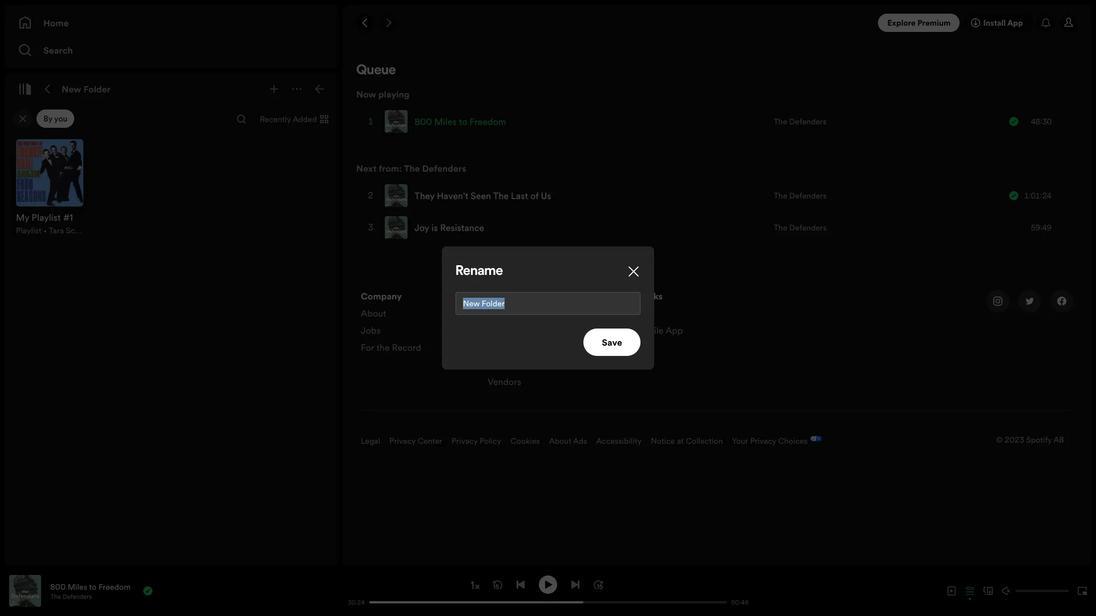 Task type: vqa. For each thing, say whether or not it's contained in the screenshot.
Joy
yes



Task type: locate. For each thing, give the bounding box(es) containing it.
cookies link
[[511, 436, 540, 447]]

player controls element
[[342, 576, 754, 607]]

playing
[[379, 88, 410, 101]]

1 horizontal spatial miles
[[435, 115, 457, 128]]

for left artists on the left of page
[[488, 307, 501, 320]]

by you
[[43, 113, 67, 125]]

800 miles to freedom cell
[[385, 106, 511, 137]]

support link
[[615, 307, 648, 324]]

privacy for privacy center
[[390, 436, 416, 447]]

0 horizontal spatial privacy
[[390, 436, 416, 447]]

list containing company
[[361, 290, 474, 359]]

your privacy choices link
[[732, 436, 808, 447]]

2 the defenders from the top
[[774, 190, 827, 202]]

freedom for 800 miles to freedom the defenders
[[98, 582, 131, 593]]

explore
[[888, 17, 916, 29]]

close image
[[627, 265, 641, 279]]

1 horizontal spatial privacy
[[452, 436, 478, 447]]

to
[[459, 115, 467, 128], [89, 582, 96, 593]]

communities for artists
[[488, 290, 545, 320]]

the defenders for the
[[774, 190, 827, 202]]

list
[[361, 290, 474, 359], [488, 290, 601, 393], [615, 290, 728, 342]]

1 vertical spatial the defenders
[[774, 190, 827, 202]]

1 horizontal spatial list
[[488, 290, 601, 393]]

none search field inside the main element
[[233, 110, 251, 129]]

legal link
[[361, 436, 380, 447]]

defenders for joy is resistance
[[790, 222, 827, 234]]

defenders
[[790, 116, 827, 127], [422, 162, 466, 175], [790, 190, 827, 202], [790, 222, 827, 234], [63, 593, 92, 602]]

for artists link
[[488, 307, 530, 324]]

1 vertical spatial 800
[[50, 582, 66, 593]]

free
[[615, 324, 633, 337]]

2 vertical spatial the defenders
[[774, 222, 827, 234]]

privacy right your
[[750, 436, 777, 447]]

notice at collection link
[[651, 436, 723, 447]]

0 vertical spatial 800
[[415, 115, 432, 128]]

defenders inside the 800 miles to freedom the defenders
[[63, 593, 92, 602]]

for
[[488, 307, 501, 320], [361, 342, 374, 354]]

1 horizontal spatial to
[[459, 115, 467, 128]]

skip back 15 seconds image
[[493, 581, 503, 590]]

for the record link
[[361, 342, 421, 359]]

1 vertical spatial miles
[[68, 582, 87, 593]]

0 vertical spatial to
[[459, 115, 467, 128]]

800 inside cell
[[415, 115, 432, 128]]

previous image
[[516, 581, 525, 590]]

at
[[677, 436, 684, 447]]

now
[[356, 88, 376, 101]]

freedom for 800 miles to freedom
[[470, 115, 506, 128]]

1 horizontal spatial freedom
[[470, 115, 506, 128]]

800 inside the 800 miles to freedom the defenders
[[50, 582, 66, 593]]

freedom inside the 800 miles to freedom the defenders
[[98, 582, 131, 593]]

0 horizontal spatial app
[[666, 324, 683, 337]]

1 the defenders from the top
[[774, 116, 827, 127]]

new folder
[[62, 83, 111, 95]]

now playing
[[356, 88, 410, 101]]

now playing: 800 miles to freedom by the defenders footer
[[9, 576, 331, 608]]

instagram image
[[994, 297, 1003, 306]]

home link
[[18, 11, 324, 34]]

the defenders link for they haven't seen the last of us
[[774, 190, 827, 202]]

2 list from the left
[[488, 290, 601, 393]]

what's new image
[[1042, 18, 1051, 27]]

app right mobile
[[666, 324, 683, 337]]

ads
[[573, 436, 587, 447]]

search
[[43, 44, 73, 57]]

0 vertical spatial miles
[[435, 115, 457, 128]]

the defenders link
[[774, 116, 827, 127], [404, 162, 466, 175], [774, 190, 827, 202], [774, 222, 827, 234], [50, 593, 92, 602]]

new
[[62, 83, 81, 95]]

0 horizontal spatial freedom
[[98, 582, 131, 593]]

playlist •
[[16, 225, 49, 236]]

the defenders link for joy is resistance
[[774, 222, 827, 234]]

miles inside the 800 miles to freedom the defenders
[[68, 582, 87, 593]]

the defenders link for 800 miles to freedom
[[774, 116, 827, 127]]

next
[[356, 162, 377, 175]]

to inside the 800 miles to freedom the defenders
[[89, 582, 96, 593]]

privacy center
[[390, 436, 443, 447]]

skip forward 15 seconds image
[[594, 581, 603, 590]]

0 horizontal spatial about
[[361, 307, 386, 320]]

2 privacy from the left
[[452, 436, 478, 447]]

48:30 cell
[[1010, 106, 1068, 137]]

about left "ads"
[[549, 436, 572, 447]]

list containing useful links
[[615, 290, 728, 342]]

0 vertical spatial freedom
[[470, 115, 506, 128]]

1 vertical spatial to
[[89, 582, 96, 593]]

0 horizontal spatial miles
[[68, 582, 87, 593]]

3 privacy from the left
[[750, 436, 777, 447]]

1 horizontal spatial app
[[1008, 17, 1023, 29]]

freedom
[[470, 115, 506, 128], [98, 582, 131, 593]]

1 vertical spatial for
[[361, 342, 374, 354]]

app right "install"
[[1008, 17, 1023, 29]]

By you checkbox
[[37, 110, 74, 128]]

support
[[615, 307, 648, 320]]

playlist
[[16, 225, 41, 236]]

clear filters image
[[18, 114, 27, 123]]

800 for 800 miles to freedom the defenders
[[50, 582, 66, 593]]

about ads link
[[549, 436, 587, 447]]

save
[[602, 336, 623, 349]]

miles for 800 miles to freedom
[[435, 115, 457, 128]]

center
[[418, 436, 443, 447]]

to inside cell
[[459, 115, 467, 128]]

1 vertical spatial app
[[666, 324, 683, 337]]

0 vertical spatial app
[[1008, 17, 1023, 29]]

59:49
[[1031, 222, 1052, 234]]

1 privacy from the left
[[390, 436, 416, 447]]

notice at collection
[[651, 436, 723, 447]]

freedom inside cell
[[470, 115, 506, 128]]

main element
[[5, 5, 338, 567]]

next from: the defenders
[[356, 162, 466, 175]]

accessibility link
[[596, 436, 642, 447]]

spotify – play queue element
[[343, 64, 1092, 475]]

3 list from the left
[[615, 290, 728, 342]]

None text field
[[456, 292, 641, 315]]

privacy left policy
[[452, 436, 478, 447]]

vendors
[[488, 376, 522, 388]]

0 horizontal spatial list
[[361, 290, 474, 359]]

1:01:24
[[1025, 190, 1052, 202]]

the inside cell
[[493, 190, 509, 202]]

resistance
[[440, 222, 484, 234]]

miles inside 800 miles to freedom cell
[[435, 115, 457, 128]]

ab
[[1054, 435, 1065, 446]]

about up jobs
[[361, 307, 386, 320]]

1 horizontal spatial for
[[488, 307, 501, 320]]

2 horizontal spatial list
[[615, 290, 728, 342]]

miles
[[435, 115, 457, 128], [68, 582, 87, 593]]

1 vertical spatial about
[[549, 436, 572, 447]]

0 vertical spatial about
[[361, 307, 386, 320]]

800
[[415, 115, 432, 128], [50, 582, 66, 593]]

0 horizontal spatial 800
[[50, 582, 66, 593]]

800 miles to freedom the defenders
[[50, 582, 131, 602]]

defenders for they haven't seen the last of us
[[790, 190, 827, 202]]

useful links support free mobile app
[[615, 290, 683, 337]]

2023
[[1005, 435, 1025, 446]]

is
[[432, 222, 438, 234]]

0 horizontal spatial for
[[361, 342, 374, 354]]

for left the
[[361, 342, 374, 354]]

joy is resistance cell
[[385, 212, 489, 243]]

the defenders for freedom
[[774, 116, 827, 127]]

for inside company about jobs for the record
[[361, 342, 374, 354]]

go back image
[[361, 18, 370, 27]]

list containing communities
[[488, 290, 601, 393]]

explore premium button
[[879, 14, 960, 32]]

1 horizontal spatial 800
[[415, 115, 432, 128]]

2 horizontal spatial privacy
[[750, 436, 777, 447]]

0 vertical spatial for
[[488, 307, 501, 320]]

facebook image
[[1058, 297, 1067, 306]]

1 horizontal spatial about
[[549, 436, 572, 447]]

app
[[1008, 17, 1023, 29], [666, 324, 683, 337]]

1 list from the left
[[361, 290, 474, 359]]

privacy left center
[[390, 436, 416, 447]]

1 vertical spatial freedom
[[98, 582, 131, 593]]

800 miles to freedom
[[415, 115, 506, 128]]

•
[[43, 225, 47, 236]]

investors vendors
[[488, 359, 525, 388]]

None search field
[[233, 110, 251, 129]]

about
[[361, 307, 386, 320], [549, 436, 572, 447]]

they haven't seen the last of us cell
[[385, 180, 556, 211]]

50:46
[[732, 599, 749, 607]]

save button
[[584, 329, 641, 356]]

privacy
[[390, 436, 416, 447], [452, 436, 478, 447], [750, 436, 777, 447]]

links
[[644, 290, 663, 303]]

0 horizontal spatial to
[[89, 582, 96, 593]]

your privacy choices
[[732, 436, 808, 447]]

premium
[[918, 17, 951, 29]]

0 vertical spatial the defenders
[[774, 116, 827, 127]]

the defenders
[[774, 116, 827, 127], [774, 190, 827, 202], [774, 222, 827, 234]]



Task type: describe. For each thing, give the bounding box(es) containing it.
30:24
[[348, 599, 365, 607]]

joy
[[415, 222, 429, 234]]

company about jobs for the record
[[361, 290, 421, 354]]

app inside useful links support free mobile app
[[666, 324, 683, 337]]

company
[[361, 290, 402, 303]]

©
[[996, 435, 1003, 446]]

to for 800 miles to freedom the defenders
[[89, 582, 96, 593]]

us
[[541, 190, 551, 202]]

spotify
[[1027, 435, 1052, 446]]

change speed image
[[469, 580, 481, 592]]

3 the defenders from the top
[[774, 222, 827, 234]]

new folder button
[[59, 80, 113, 98]]

choices
[[779, 436, 808, 447]]

800 miles to freedom link
[[50, 582, 131, 593]]

© 2023 spotify ab
[[996, 435, 1065, 446]]

investors
[[488, 359, 525, 371]]

they haven't seen the last of us
[[415, 190, 551, 202]]

the
[[376, 342, 390, 354]]

record
[[392, 342, 421, 354]]

explore premium
[[888, 17, 951, 29]]

joy is resistance
[[415, 222, 484, 234]]

free mobile app link
[[615, 324, 683, 342]]

volume off image
[[1002, 587, 1011, 596]]

privacy for privacy policy
[[452, 436, 478, 447]]

last
[[511, 190, 528, 202]]

california consumer privacy act (ccpa) opt-out icon image
[[808, 436, 822, 444]]

home
[[43, 17, 69, 29]]

defenders for 800 miles to freedom
[[790, 116, 827, 127]]

artists
[[503, 307, 530, 320]]

edit details dialog
[[442, 247, 655, 370]]

play image
[[544, 581, 553, 590]]

mobile
[[635, 324, 664, 337]]

800 for 800 miles to freedom
[[415, 115, 432, 128]]

privacy policy link
[[452, 436, 502, 447]]

your
[[732, 436, 748, 447]]

1:01:24 cell
[[1010, 180, 1068, 211]]

notice
[[651, 436, 675, 447]]

none text field inside edit details dialog
[[456, 292, 641, 315]]

the inside the 800 miles to freedom the defenders
[[50, 593, 61, 602]]

install app
[[984, 17, 1023, 29]]

to for 800 miles to freedom
[[459, 115, 467, 128]]

for inside communities for artists
[[488, 307, 501, 320]]

communities
[[488, 290, 545, 303]]

install
[[984, 17, 1006, 29]]

folder
[[84, 83, 111, 95]]

jobs link
[[361, 324, 381, 342]]

privacy center link
[[390, 436, 443, 447]]

twitter image
[[1026, 297, 1035, 306]]

by
[[43, 113, 52, 125]]

privacy policy
[[452, 436, 502, 447]]

seen
[[471, 190, 491, 202]]

app inside top bar and user menu element
[[1008, 17, 1023, 29]]

investors link
[[488, 359, 525, 376]]

about link
[[361, 307, 386, 324]]

search link
[[18, 39, 324, 62]]

haven't
[[437, 190, 468, 202]]

accessibility
[[596, 436, 642, 447]]

legal
[[361, 436, 380, 447]]

useful
[[615, 290, 641, 303]]

from:
[[379, 162, 402, 175]]

cookies
[[511, 436, 540, 447]]

top bar and user menu element
[[343, 5, 1092, 41]]

they
[[415, 190, 435, 202]]

48:30
[[1031, 116, 1052, 127]]

miles for 800 miles to freedom the defenders
[[68, 582, 87, 593]]

of
[[531, 190, 539, 202]]

policy
[[480, 436, 502, 447]]

next image
[[571, 581, 580, 590]]

about inside company about jobs for the record
[[361, 307, 386, 320]]

go forward image
[[384, 18, 393, 27]]

queue
[[356, 64, 396, 78]]

search in your library image
[[237, 115, 246, 124]]

rename
[[456, 265, 503, 279]]

about ads
[[549, 436, 587, 447]]

you
[[54, 113, 67, 125]]

vendors link
[[488, 376, 522, 393]]

install app link
[[965, 14, 1033, 32]]

jobs
[[361, 324, 381, 337]]



